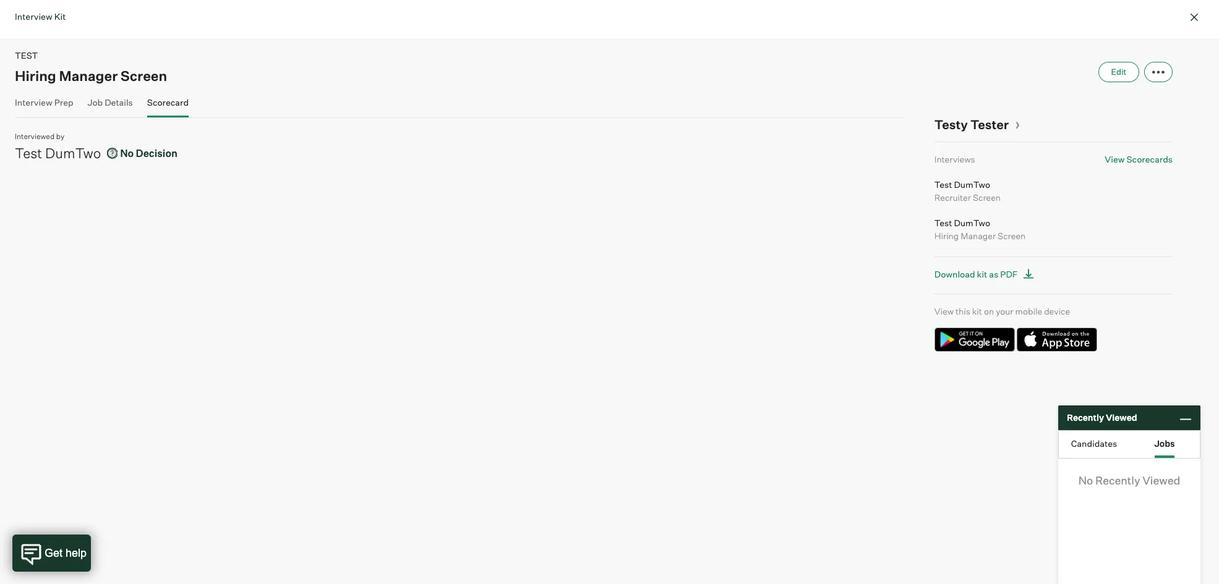 Task type: locate. For each thing, give the bounding box(es) containing it.
0 vertical spatial kit
[[978, 269, 988, 279]]

view left scorecards
[[1105, 154, 1125, 165]]

0 vertical spatial viewed
[[1106, 413, 1138, 423]]

test
[[15, 145, 42, 161], [935, 179, 953, 190], [935, 218, 953, 228]]

no for no recently viewed
[[1079, 474, 1094, 488]]

kit left as
[[978, 269, 988, 279]]

tab list
[[1059, 431, 1201, 459]]

recently down 'candidates'
[[1096, 474, 1141, 488]]

view scorecards button
[[1105, 154, 1173, 165]]

viewed down jobs
[[1143, 474, 1181, 488]]

dumtwo down by
[[45, 145, 101, 161]]

more image
[[1153, 70, 1165, 75]]

screen up pdf
[[998, 231, 1026, 241]]

more link
[[1145, 62, 1173, 82]]

2 interview from the top
[[15, 97, 52, 107]]

dumtwo
[[45, 145, 101, 161], [955, 179, 991, 190], [955, 218, 991, 228]]

interview
[[15, 11, 52, 22], [15, 97, 52, 107]]

kit
[[978, 269, 988, 279], [973, 306, 983, 317]]

test down the recruiter at top right
[[935, 218, 953, 228]]

decision
[[136, 147, 178, 159]]

0 vertical spatial recently
[[1068, 413, 1105, 423]]

0 horizontal spatial viewed
[[1106, 413, 1138, 423]]

device
[[1045, 306, 1071, 317]]

screen
[[121, 67, 167, 84], [973, 192, 1001, 203], [998, 231, 1026, 241]]

scorecard link
[[147, 97, 189, 115]]

view scorecards
[[1105, 154, 1173, 165]]

1 vertical spatial screen
[[973, 192, 1001, 203]]

test inside test dumtwo hiring manager screen
[[935, 218, 953, 228]]

viewed
[[1106, 413, 1138, 423], [1143, 474, 1181, 488]]

no
[[120, 147, 134, 159], [1079, 474, 1094, 488]]

hiring down test
[[15, 67, 56, 84]]

0 vertical spatial test
[[15, 145, 42, 161]]

hiring down the recruiter at top right
[[935, 231, 959, 241]]

1 horizontal spatial view
[[1105, 154, 1125, 165]]

kit left on
[[973, 306, 983, 317]]

testy
[[935, 117, 968, 132]]

interview kit
[[15, 11, 66, 22]]

dumtwo inside test dumtwo recruiter screen
[[955, 179, 991, 190]]

dumtwo inside test dumtwo hiring manager screen
[[955, 218, 991, 228]]

as
[[990, 269, 999, 279]]

1 vertical spatial viewed
[[1143, 474, 1181, 488]]

your
[[996, 306, 1014, 317]]

jobs
[[1155, 438, 1176, 449]]

test down interviewed
[[15, 145, 42, 161]]

1 vertical spatial test
[[935, 179, 953, 190]]

0 horizontal spatial view
[[935, 306, 954, 317]]

0 vertical spatial manager
[[59, 67, 118, 84]]

no decision
[[120, 147, 178, 159]]

1 vertical spatial view
[[935, 306, 954, 317]]

interview prep link
[[15, 97, 73, 115]]

dumtwo down the recruiter at top right
[[955, 218, 991, 228]]

1 vertical spatial hiring
[[935, 231, 959, 241]]

screen up test dumtwo hiring manager screen
[[973, 192, 1001, 203]]

prep
[[54, 97, 73, 107]]

tester
[[971, 117, 1009, 132]]

1 horizontal spatial manager
[[961, 231, 996, 241]]

1 interview from the top
[[15, 11, 52, 22]]

0 horizontal spatial no
[[120, 147, 134, 159]]

0 vertical spatial view
[[1105, 154, 1125, 165]]

0 horizontal spatial hiring
[[15, 67, 56, 84]]

screen up scorecard
[[121, 67, 167, 84]]

kit
[[54, 11, 66, 22]]

edit
[[1112, 67, 1127, 76]]

manager up job
[[59, 67, 118, 84]]

1 vertical spatial no
[[1079, 474, 1094, 488]]

1 vertical spatial interview
[[15, 97, 52, 107]]

manager up download kit as pdf
[[961, 231, 996, 241]]

interview left kit
[[15, 11, 52, 22]]

test for test dumtwo recruiter screen
[[935, 179, 953, 190]]

0 horizontal spatial manager
[[59, 67, 118, 84]]

2 vertical spatial dumtwo
[[955, 218, 991, 228]]

dumtwo inside interviewed by test dumtwo
[[45, 145, 101, 161]]

interview left prep at top left
[[15, 97, 52, 107]]

no down 'candidates'
[[1079, 474, 1094, 488]]

this
[[956, 306, 971, 317]]

hiring
[[15, 67, 56, 84], [935, 231, 959, 241]]

view this kit on your mobile device
[[935, 306, 1071, 317]]

interviews
[[935, 154, 976, 165]]

candidates
[[1072, 438, 1118, 449]]

1 horizontal spatial no
[[1079, 474, 1094, 488]]

1 horizontal spatial hiring
[[935, 231, 959, 241]]

download
[[935, 269, 976, 279]]

0 vertical spatial interview
[[15, 11, 52, 22]]

1 vertical spatial manager
[[961, 231, 996, 241]]

hiring inside test dumtwo hiring manager screen
[[935, 231, 959, 241]]

edit link
[[1099, 62, 1140, 82]]

test inside test dumtwo recruiter screen
[[935, 179, 953, 190]]

screen inside test dumtwo recruiter screen
[[973, 192, 1001, 203]]

view
[[1105, 154, 1125, 165], [935, 306, 954, 317]]

view left this
[[935, 306, 954, 317]]

no right "no decision" image
[[120, 147, 134, 159]]

0 vertical spatial no
[[120, 147, 134, 159]]

recently up 'candidates'
[[1068, 413, 1105, 423]]

0 vertical spatial dumtwo
[[45, 145, 101, 161]]

test up the recruiter at top right
[[935, 179, 953, 190]]

viewed up 'candidates'
[[1106, 413, 1138, 423]]

2 vertical spatial screen
[[998, 231, 1026, 241]]

dumtwo up the recruiter at top right
[[955, 179, 991, 190]]

manager
[[59, 67, 118, 84], [961, 231, 996, 241]]

on
[[985, 306, 995, 317]]

1 vertical spatial dumtwo
[[955, 179, 991, 190]]

recently
[[1068, 413, 1105, 423], [1096, 474, 1141, 488]]

test inside interviewed by test dumtwo
[[15, 145, 42, 161]]

2 vertical spatial test
[[935, 218, 953, 228]]



Task type: vqa. For each thing, say whether or not it's contained in the screenshot.
the Recently
yes



Task type: describe. For each thing, give the bounding box(es) containing it.
scorecards
[[1127, 154, 1173, 165]]

job details link
[[88, 97, 133, 115]]

scorecard
[[147, 97, 189, 107]]

interview for interview prep
[[15, 97, 52, 107]]

dumtwo for test dumtwo recruiter screen
[[955, 179, 991, 190]]

pdf
[[1001, 269, 1018, 279]]

download kit as pdf
[[935, 269, 1018, 279]]

manager inside test dumtwo hiring manager screen
[[961, 231, 996, 241]]

test dumtwo recruiter screen
[[935, 179, 1001, 203]]

job
[[88, 97, 103, 107]]

hiring manager screen
[[15, 67, 167, 84]]

interviewed
[[15, 132, 55, 141]]

0 vertical spatial hiring
[[15, 67, 56, 84]]

download kit as pdf link
[[935, 266, 1039, 283]]

1 vertical spatial kit
[[973, 306, 983, 317]]

interview prep
[[15, 97, 73, 107]]

test
[[15, 50, 38, 61]]

dumtwo for test dumtwo hiring manager screen
[[955, 218, 991, 228]]

testy tester
[[935, 117, 1009, 132]]

view for view scorecards
[[1105, 154, 1125, 165]]

close image
[[1188, 10, 1202, 25]]

details
[[105, 97, 133, 107]]

testy tester link
[[935, 117, 1021, 132]]

mobile
[[1016, 306, 1043, 317]]

view for view this kit on your mobile device
[[935, 306, 954, 317]]

1 horizontal spatial viewed
[[1143, 474, 1181, 488]]

job details
[[88, 97, 133, 107]]

test for test dumtwo hiring manager screen
[[935, 218, 953, 228]]

kit inside download kit as pdf link
[[978, 269, 988, 279]]

test dumtwo hiring manager screen
[[935, 218, 1026, 241]]

interviewed by test dumtwo
[[15, 132, 101, 161]]

1 vertical spatial recently
[[1096, 474, 1141, 488]]

recently viewed
[[1068, 413, 1138, 423]]

interview for interview kit
[[15, 11, 52, 22]]

no recently viewed
[[1079, 474, 1181, 488]]

by
[[56, 132, 65, 141]]

no for no decision
[[120, 147, 134, 159]]

no decision image
[[107, 147, 118, 159]]

0 vertical spatial screen
[[121, 67, 167, 84]]

tab list containing candidates
[[1059, 431, 1201, 459]]

screen inside test dumtwo hiring manager screen
[[998, 231, 1026, 241]]

recruiter
[[935, 192, 972, 203]]



